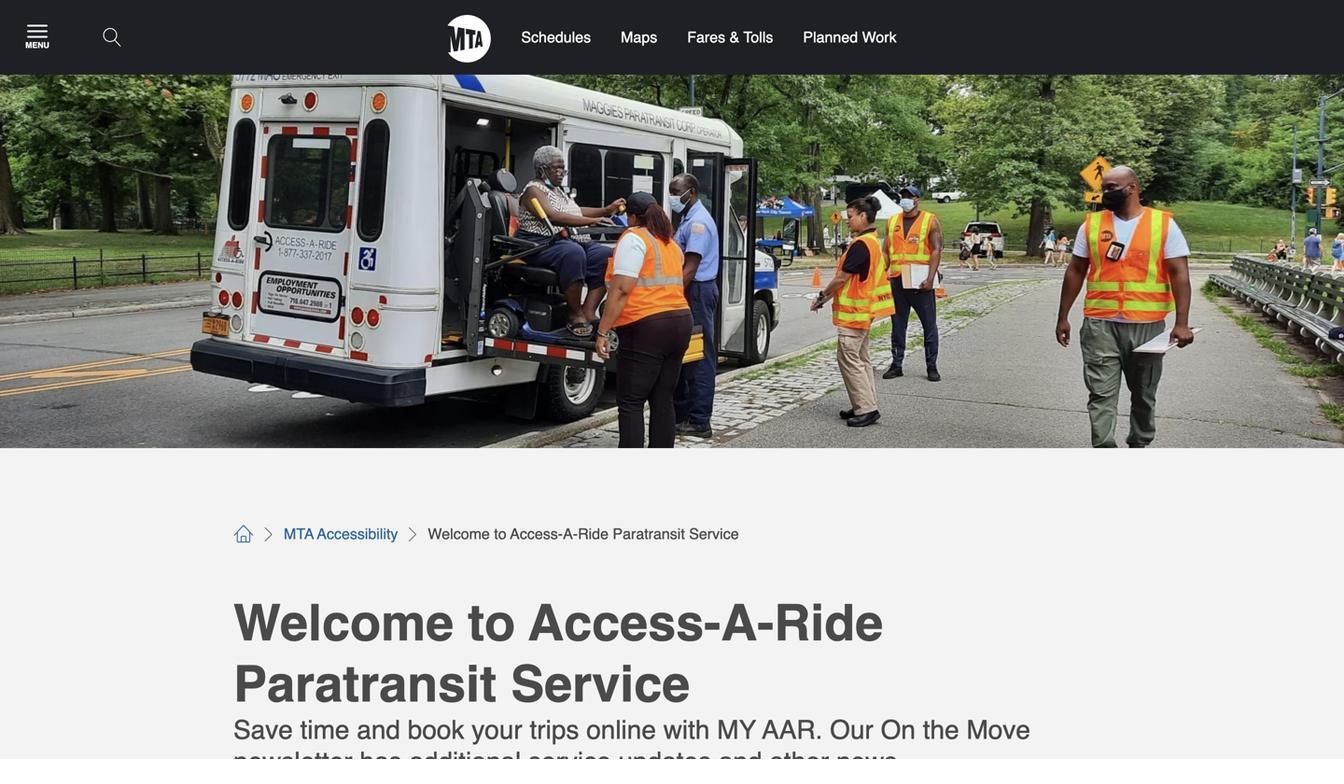 Task type: vqa. For each thing, say whether or not it's contained in the screenshot.
official
no



Task type: locate. For each thing, give the bounding box(es) containing it.
0 vertical spatial ride
[[578, 525, 609, 543]]

mta
[[284, 525, 314, 543]]

mta image
[[448, 15, 492, 63]]

1 vertical spatial to
[[468, 595, 516, 652]]

paratransit inside breadcrumb element
[[613, 525, 685, 543]]

1 vertical spatial and
[[719, 747, 763, 759]]

to
[[494, 525, 507, 543], [468, 595, 516, 652]]

online
[[587, 715, 656, 745]]

service
[[689, 525, 739, 543], [511, 655, 690, 713]]

book
[[408, 715, 465, 745]]

my
[[717, 715, 756, 745]]

0 vertical spatial a-
[[563, 525, 578, 543]]

fares
[[687, 28, 726, 46]]

tolls
[[744, 28, 774, 46]]

planned work link
[[789, 0, 912, 75]]

access- inside breadcrumb element
[[510, 525, 563, 543]]

1 vertical spatial a-
[[721, 595, 774, 652]]

to inside welcome to access-a-ride paratransit service save time and book your trips online with my aar. our on the move newsletter has additional service updates and other news.
[[468, 595, 516, 652]]

welcome to access-a-ride paratransit service
[[428, 525, 739, 543]]

newsletter
[[233, 747, 353, 759]]

welcome inside welcome to access-a-ride paratransit service save time and book your trips online with my aar. our on the move newsletter has additional service updates and other news.
[[233, 595, 454, 652]]

welcome for welcome to access-a-ride paratransit service save time and book your trips online with my aar. our on the move newsletter has additional service updates and other news.
[[233, 595, 454, 652]]

to inside breadcrumb element
[[494, 525, 507, 543]]

a white access-a-ride vehicle with workers who are helping a woman using a wheelchair. image
[[0, 75, 1345, 448]]

0 vertical spatial paratransit
[[613, 525, 685, 543]]

welcome down mta accessibility link
[[233, 595, 454, 652]]

0 horizontal spatial a-
[[563, 525, 578, 543]]

ride inside welcome to access-a-ride paratransit service save time and book your trips online with my aar. our on the move newsletter has additional service updates and other news.
[[774, 595, 884, 652]]

and
[[357, 715, 401, 745], [719, 747, 763, 759]]

1 vertical spatial access-
[[529, 595, 721, 652]]

paratransit
[[613, 525, 685, 543], [233, 655, 497, 713]]

service inside breadcrumb element
[[689, 525, 739, 543]]

1 horizontal spatial ride
[[774, 595, 884, 652]]

1 vertical spatial service
[[511, 655, 690, 713]]

save
[[233, 715, 293, 745]]

ride inside breadcrumb element
[[578, 525, 609, 543]]

1 horizontal spatial paratransit
[[613, 525, 685, 543]]

0 vertical spatial service
[[689, 525, 739, 543]]

0 vertical spatial access-
[[510, 525, 563, 543]]

1 horizontal spatial a-
[[721, 595, 774, 652]]

0 horizontal spatial ride
[[578, 525, 609, 543]]

0 vertical spatial to
[[494, 525, 507, 543]]

and down my
[[719, 747, 763, 759]]

paratransit for welcome to access-a-ride paratransit service save time and book your trips online with my aar. our on the move newsletter has additional service updates and other news.
[[233, 655, 497, 713]]

paratransit inside welcome to access-a-ride paratransit service save time and book your trips online with my aar. our on the move newsletter has additional service updates and other news.
[[233, 655, 497, 713]]

1 vertical spatial ride
[[774, 595, 884, 652]]

access- inside welcome to access-a-ride paratransit service save time and book your trips online with my aar. our on the move newsletter has additional service updates and other news.
[[529, 595, 721, 652]]

welcome inside breadcrumb element
[[428, 525, 490, 543]]

breadcrumb element
[[233, 523, 1111, 545]]

aar.
[[763, 715, 823, 745]]

welcome for welcome to access-a-ride paratransit service
[[428, 525, 490, 543]]

a- inside breadcrumb element
[[563, 525, 578, 543]]

0 horizontal spatial and
[[357, 715, 401, 745]]

0 vertical spatial welcome
[[428, 525, 490, 543]]

mta accessibility link
[[284, 523, 398, 545]]

access- for welcome to access-a-ride paratransit service save time and book your trips online with my aar. our on the move newsletter has additional service updates and other news.
[[529, 595, 721, 652]]

schedules link
[[506, 0, 606, 75]]

welcome right chevron right image
[[428, 525, 490, 543]]

other
[[770, 747, 829, 759]]

time
[[300, 715, 350, 745]]

our
[[830, 715, 874, 745]]

accessibility
[[317, 525, 398, 543]]

has
[[360, 747, 402, 759]]

welcome
[[428, 525, 490, 543], [233, 595, 454, 652]]

planned
[[803, 28, 858, 46]]

navigation
[[0, 0, 1345, 448]]

1 vertical spatial welcome
[[233, 595, 454, 652]]

mta accessibility
[[284, 525, 398, 543]]

1 vertical spatial paratransit
[[233, 655, 497, 713]]

0 horizontal spatial paratransit
[[233, 655, 497, 713]]

a-
[[563, 525, 578, 543], [721, 595, 774, 652]]

trips
[[530, 715, 579, 745]]

service inside welcome to access-a-ride paratransit service save time and book your trips online with my aar. our on the move newsletter has additional service updates and other news.
[[511, 655, 690, 713]]

0 vertical spatial and
[[357, 715, 401, 745]]

and up has
[[357, 715, 401, 745]]

schedules
[[521, 28, 591, 46]]

ride
[[578, 525, 609, 543], [774, 595, 884, 652]]

link for mta accessibility element
[[284, 523, 398, 545]]

access-
[[510, 525, 563, 543], [529, 595, 721, 652]]

fares & tolls link
[[673, 0, 789, 75]]

a- inside welcome to access-a-ride paratransit service save time and book your trips online with my aar. our on the move newsletter has additional service updates and other news.
[[721, 595, 774, 652]]

home image
[[233, 525, 254, 543]]



Task type: describe. For each thing, give the bounding box(es) containing it.
search image
[[103, 28, 121, 47]]

access- for welcome to access-a-ride paratransit service
[[510, 525, 563, 543]]

maps link
[[606, 0, 673, 75]]

updates
[[619, 747, 712, 759]]

ride for welcome to access-a-ride paratransit service save time and book your trips online with my aar. our on the move newsletter has additional service updates and other news.
[[774, 595, 884, 652]]

with
[[664, 715, 710, 745]]

on
[[881, 715, 916, 745]]

paratransit for welcome to access-a-ride paratransit service
[[613, 525, 685, 543]]

a- for welcome to access-a-ride paratransit service
[[563, 525, 578, 543]]

service for welcome to access-a-ride paratransit service save time and book your trips online with my aar. our on the move newsletter has additional service updates and other news.
[[511, 655, 690, 713]]

move
[[967, 715, 1031, 745]]

the
[[923, 715, 960, 745]]

chevron right image
[[406, 527, 421, 542]]

maps
[[621, 28, 658, 46]]

news.
[[837, 747, 905, 759]]

1 horizontal spatial and
[[719, 747, 763, 759]]

service
[[529, 747, 611, 759]]

to for welcome to access-a-ride paratransit service
[[494, 525, 507, 543]]

welcome to access-a-ride paratransit service save time and book your trips online with my aar. our on the move newsletter has additional service updates and other news.
[[233, 595, 1031, 759]]

additional
[[409, 747, 521, 759]]

&
[[730, 28, 740, 46]]

to for welcome to access-a-ride paratransit service save time and book your trips online with my aar. our on the move newsletter has additional service updates and other news.
[[468, 595, 516, 652]]

your
[[472, 715, 523, 745]]

navigation containing schedules
[[0, 0, 1345, 448]]

chevron right image
[[261, 527, 276, 542]]

service for welcome to access-a-ride paratransit service
[[689, 525, 739, 543]]

fares & tolls
[[687, 28, 774, 46]]

menu
[[25, 41, 49, 50]]

a- for welcome to access-a-ride paratransit service save time and book your trips online with my aar. our on the move newsletter has additional service updates and other news.
[[721, 595, 774, 652]]

work
[[862, 28, 897, 46]]

planned work
[[803, 28, 897, 46]]

ride for welcome to access-a-ride paratransit service
[[578, 525, 609, 543]]



